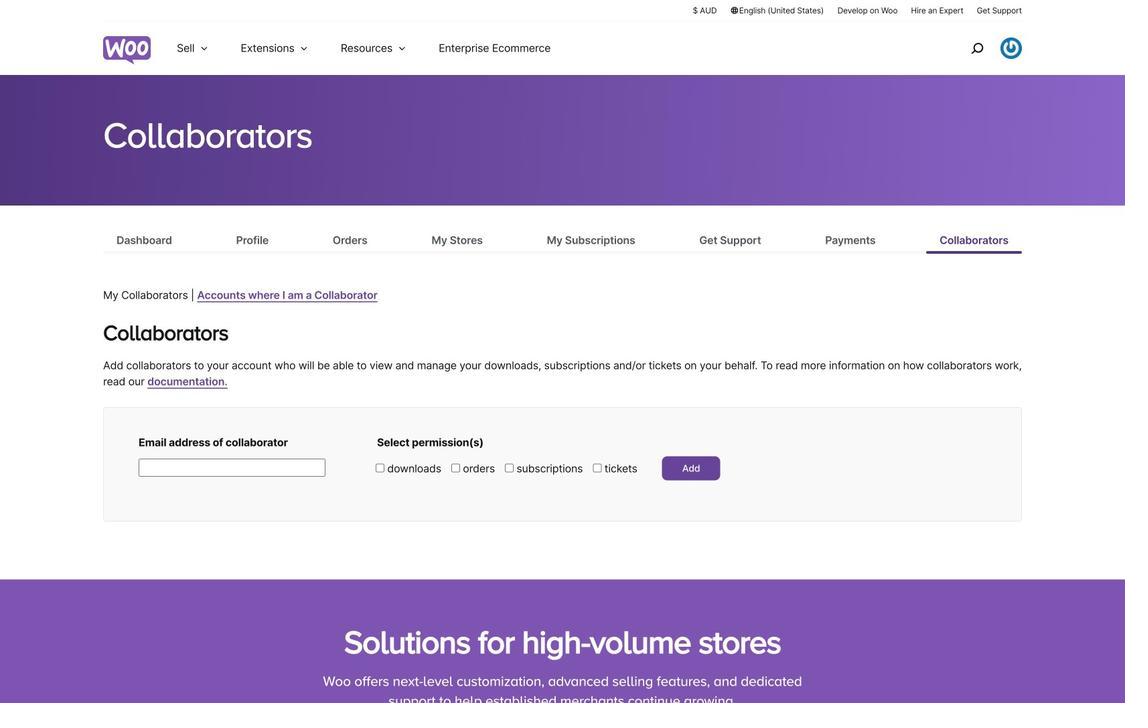 Task type: locate. For each thing, give the bounding box(es) containing it.
None checkbox
[[376, 464, 385, 473], [452, 464, 460, 473], [376, 464, 385, 473], [452, 464, 460, 473]]

None checkbox
[[505, 464, 514, 473], [593, 464, 602, 473], [505, 464, 514, 473], [593, 464, 602, 473]]

service navigation menu element
[[943, 26, 1023, 70]]



Task type: describe. For each thing, give the bounding box(es) containing it.
search image
[[967, 38, 988, 59]]

open account menu image
[[1001, 38, 1023, 59]]



Task type: vqa. For each thing, say whether or not it's contained in the screenshot.
Lock image
no



